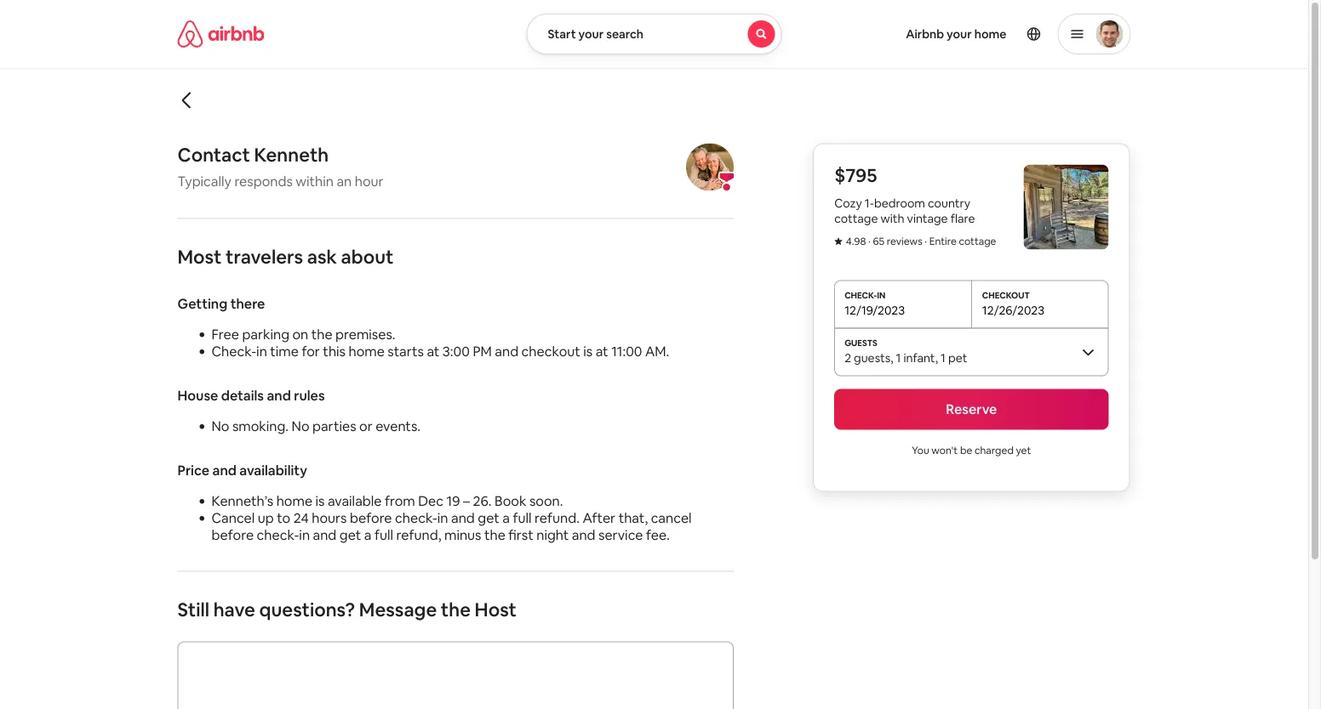 Task type: locate. For each thing, give the bounding box(es) containing it.
pet
[[948, 350, 967, 366]]

2 your from the left
[[947, 26, 972, 42]]

your right airbnb
[[947, 26, 972, 42]]

rules
[[294, 387, 325, 405]]

yet
[[1016, 444, 1031, 457]]

1 left infant
[[896, 350, 901, 366]]

refund.
[[535, 510, 580, 527]]

that,
[[618, 510, 648, 527]]

1 horizontal spatial at
[[596, 343, 608, 360]]

get right –
[[478, 510, 499, 527]]

1 horizontal spatial home
[[349, 343, 385, 360]]

and
[[495, 343, 518, 360], [267, 387, 291, 405], [212, 462, 237, 480], [451, 510, 475, 527], [313, 527, 336, 544], [572, 527, 595, 544]]

home right this
[[349, 343, 385, 360]]

1 horizontal spatial the
[[441, 598, 471, 623]]

before right hours
[[350, 510, 392, 527]]

1 , from the left
[[891, 350, 893, 366]]

0 horizontal spatial at
[[427, 343, 440, 360]]

home inside profile element
[[974, 26, 1007, 42]]

get down available
[[339, 527, 361, 544]]

1 horizontal spatial 1
[[941, 350, 946, 366]]

full left night
[[513, 510, 532, 527]]

1 horizontal spatial no
[[292, 418, 309, 435]]

home right airbnb
[[974, 26, 1007, 42]]

is right checkout on the left
[[583, 343, 593, 360]]

2 horizontal spatial home
[[974, 26, 1007, 42]]

no down rules
[[292, 418, 309, 435]]

1 vertical spatial home
[[349, 343, 385, 360]]

1-
[[865, 195, 874, 211]]

reserve button
[[834, 389, 1109, 430]]

time
[[270, 343, 299, 360]]

before
[[350, 510, 392, 527], [212, 527, 254, 544]]

airbnb
[[906, 26, 944, 42]]

night
[[536, 527, 569, 544]]

0 horizontal spatial home
[[276, 493, 312, 510]]

in left –
[[437, 510, 448, 527]]

in left 'time'
[[256, 343, 267, 360]]

the
[[311, 326, 332, 343], [484, 527, 505, 544], [441, 598, 471, 623]]

1 vertical spatial cottage
[[959, 235, 996, 248]]

guests
[[854, 350, 891, 366]]

most
[[177, 245, 222, 269]]

12/26/2023
[[982, 303, 1044, 318]]

1 horizontal spatial in
[[299, 527, 310, 544]]

vintage
[[907, 211, 948, 226]]

contact kenneth typically responds within an hour
[[177, 143, 384, 190]]

1 vertical spatial the
[[484, 527, 505, 544]]

soon.
[[529, 493, 563, 510]]

,
[[891, 350, 893, 366], [935, 350, 938, 366]]

at left 11:00
[[596, 343, 608, 360]]

cottage down "flare"
[[959, 235, 996, 248]]

in inside "free parking on the premises. check-in time for this home starts at 3:00 pm and checkout is at 11:00 am."
[[256, 343, 267, 360]]

cozy
[[834, 195, 862, 211]]

minus
[[444, 527, 481, 544]]

· left 65
[[868, 235, 871, 248]]

profile element
[[802, 0, 1131, 68]]

11:00
[[611, 343, 642, 360]]

search
[[606, 26, 644, 42]]

home inside kenneth's home is available from dec 19 – 26. book soon. cancel up to 24 hours before check-in and get a full refund. after that, cancel before check-in and get a full refund, minus the first night and service fee.
[[276, 493, 312, 510]]

1 your from the left
[[578, 26, 604, 42]]

free
[[212, 326, 239, 343]]

0 horizontal spatial ·
[[868, 235, 871, 248]]

cottage up 4.98 at the top of page
[[834, 211, 878, 226]]

0 horizontal spatial ,
[[891, 350, 893, 366]]

cottage inside $795 cozy 1-bedroom country cottage with vintage flare
[[834, 211, 878, 226]]

get
[[478, 510, 499, 527], [339, 527, 361, 544]]

2 vertical spatial home
[[276, 493, 312, 510]]

0 vertical spatial home
[[974, 26, 1007, 42]]

kenneth's home is available from dec 19 – 26. book soon. cancel up to 24 hours before check-in and get a full refund. after that, cancel before check-in and get a full refund, minus the first night and service fee.
[[212, 493, 692, 544]]

the right on
[[311, 326, 332, 343]]

, left the "pet"
[[935, 350, 938, 366]]

0 horizontal spatial no
[[212, 418, 229, 435]]

1 horizontal spatial your
[[947, 26, 972, 42]]

price and availability
[[177, 462, 307, 480]]

your
[[578, 26, 604, 42], [947, 26, 972, 42]]

3:00
[[442, 343, 470, 360]]

home right up
[[276, 493, 312, 510]]

an
[[337, 173, 352, 190]]

is right '24'
[[315, 493, 325, 510]]

0 horizontal spatial your
[[578, 26, 604, 42]]

smoking.
[[232, 418, 289, 435]]

1 left the "pet"
[[941, 350, 946, 366]]

cottage
[[834, 211, 878, 226], [959, 235, 996, 248]]

full
[[513, 510, 532, 527], [374, 527, 393, 544]]

, left infant
[[891, 350, 893, 366]]

2 horizontal spatial the
[[484, 527, 505, 544]]

the left first
[[484, 527, 505, 544]]

0 horizontal spatial check-
[[257, 527, 299, 544]]

1 no from the left
[[212, 418, 229, 435]]

most travelers ask about
[[177, 245, 394, 269]]

1 vertical spatial is
[[315, 493, 325, 510]]

for
[[302, 343, 320, 360]]

before down kenneth's on the left of page
[[212, 527, 254, 544]]

details
[[221, 387, 264, 405]]

start your search
[[548, 26, 644, 42]]

a right 26.
[[502, 510, 510, 527]]

0 horizontal spatial in
[[256, 343, 267, 360]]

cancel
[[212, 510, 255, 527]]

premises.
[[335, 326, 395, 343]]

reviews
[[887, 235, 922, 248]]

at left 3:00
[[427, 343, 440, 360]]

travelers
[[226, 245, 303, 269]]

0 vertical spatial cottage
[[834, 211, 878, 226]]

0 horizontal spatial cottage
[[834, 211, 878, 226]]

0 vertical spatial is
[[583, 343, 593, 360]]

2 · from the left
[[925, 235, 927, 248]]

home
[[974, 26, 1007, 42], [349, 343, 385, 360], [276, 493, 312, 510]]

getting
[[177, 295, 227, 313]]

󰀄
[[834, 235, 842, 247]]

check- left 19
[[395, 510, 437, 527]]

1 horizontal spatial ,
[[935, 350, 938, 366]]

your inside button
[[578, 26, 604, 42]]

your inside profile element
[[947, 26, 972, 42]]

start your search button
[[526, 14, 782, 54]]

no down details
[[212, 418, 229, 435]]

is
[[583, 343, 593, 360], [315, 493, 325, 510]]

0 horizontal spatial 1
[[896, 350, 901, 366]]

0 horizontal spatial get
[[339, 527, 361, 544]]

full left refund,
[[374, 527, 393, 544]]

1 horizontal spatial cottage
[[959, 235, 996, 248]]

1 horizontal spatial get
[[478, 510, 499, 527]]

0 horizontal spatial the
[[311, 326, 332, 343]]

1 horizontal spatial check-
[[395, 510, 437, 527]]

kenneth is a superhost. learn more about kenneth. image
[[686, 143, 734, 191], [686, 143, 734, 191]]

your right start
[[578, 26, 604, 42]]

Start your search search field
[[526, 14, 782, 54]]

1 horizontal spatial is
[[583, 343, 593, 360]]

2 horizontal spatial in
[[437, 510, 448, 527]]

check- right the cancel
[[257, 527, 299, 544]]

1 horizontal spatial ·
[[925, 235, 927, 248]]

questions?
[[259, 598, 355, 623]]

the left host
[[441, 598, 471, 623]]

a down available
[[364, 527, 372, 544]]

0 horizontal spatial is
[[315, 493, 325, 510]]

check-
[[395, 510, 437, 527], [257, 527, 299, 544]]

0 horizontal spatial a
[[364, 527, 372, 544]]

0 vertical spatial the
[[311, 326, 332, 343]]

the inside "free parking on the premises. check-in time for this home starts at 3:00 pm and checkout is at 11:00 am."
[[311, 326, 332, 343]]

dec
[[418, 493, 443, 510]]

65
[[873, 235, 884, 248]]

1 horizontal spatial before
[[350, 510, 392, 527]]

at
[[427, 343, 440, 360], [596, 343, 608, 360]]

–
[[463, 493, 470, 510]]

charged
[[975, 444, 1014, 457]]

· left the entire
[[925, 235, 927, 248]]

bedroom
[[874, 195, 925, 211]]

no
[[212, 418, 229, 435], [292, 418, 309, 435]]

airbnb your home link
[[896, 16, 1017, 52]]

1
[[896, 350, 901, 366], [941, 350, 946, 366]]

in right to
[[299, 527, 310, 544]]

2 guests , 1 infant , 1 pet
[[844, 350, 967, 366]]



Task type: vqa. For each thing, say whether or not it's contained in the screenshot.
(THE
no



Task type: describe. For each thing, give the bounding box(es) containing it.
starts
[[388, 343, 424, 360]]

$795 cozy 1-bedroom country cottage with vintage flare
[[834, 163, 975, 226]]

there
[[230, 295, 265, 313]]

message
[[359, 598, 437, 623]]

1 horizontal spatial a
[[502, 510, 510, 527]]

1 horizontal spatial full
[[513, 510, 532, 527]]

your for start
[[578, 26, 604, 42]]

cancel
[[651, 510, 692, 527]]

no smoking. no parties or events.
[[212, 418, 421, 435]]

home inside "free parking on the premises. check-in time for this home starts at 3:00 pm and checkout is at 11:00 am."
[[349, 343, 385, 360]]

free parking on the premises. check-in time for this home starts at 3:00 pm and checkout is at 11:00 am.
[[212, 326, 669, 360]]

0 horizontal spatial full
[[374, 527, 393, 544]]

2 at from the left
[[596, 343, 608, 360]]

country
[[928, 195, 970, 211]]

after
[[583, 510, 616, 527]]

kenneth's
[[212, 493, 273, 510]]

$795
[[834, 163, 877, 188]]

the inside kenneth's home is available from dec 19 – 26. book soon. cancel up to 24 hours before check-in and get a full refund. after that, cancel before check-in and get a full refund, minus the first night and service fee.
[[484, 527, 505, 544]]

book
[[495, 493, 526, 510]]

house details and rules
[[177, 387, 325, 405]]

24
[[293, 510, 309, 527]]

have
[[213, 598, 255, 623]]

this
[[323, 343, 346, 360]]

is inside "free parking on the premises. check-in time for this home starts at 3:00 pm and checkout is at 11:00 am."
[[583, 343, 593, 360]]

refund,
[[396, 527, 441, 544]]

2 vertical spatial the
[[441, 598, 471, 623]]

pm
[[473, 343, 492, 360]]

within
[[296, 173, 334, 190]]

is inside kenneth's home is available from dec 19 – 26. book soon. cancel up to 24 hours before check-in and get a full refund. after that, cancel before check-in and get a full refund, minus the first night and service fee.
[[315, 493, 325, 510]]

checkout
[[521, 343, 580, 360]]

airbnb your home
[[906, 26, 1007, 42]]

check-
[[212, 343, 256, 360]]

fee.
[[646, 527, 670, 544]]

or
[[359, 418, 373, 435]]

kenneth
[[254, 143, 329, 167]]

events.
[[375, 418, 421, 435]]

availability
[[239, 462, 307, 480]]

getting there
[[177, 295, 265, 313]]

host
[[475, 598, 517, 623]]

reserve
[[946, 401, 997, 418]]

price
[[177, 462, 210, 480]]

ask
[[307, 245, 337, 269]]

on
[[292, 326, 308, 343]]

12/19/2023
[[844, 303, 905, 318]]

entire
[[929, 235, 957, 248]]

1 1 from the left
[[896, 350, 901, 366]]

contact
[[177, 143, 250, 167]]

1 · from the left
[[868, 235, 871, 248]]

4.98
[[846, 235, 866, 248]]

am.
[[645, 343, 669, 360]]

typically
[[177, 173, 231, 190]]

your for airbnb
[[947, 26, 972, 42]]

from
[[385, 493, 415, 510]]

infant
[[904, 350, 935, 366]]

up
[[258, 510, 274, 527]]

26.
[[473, 493, 492, 510]]

0 horizontal spatial before
[[212, 527, 254, 544]]

still have questions? message the host
[[177, 598, 517, 623]]

with
[[881, 211, 904, 226]]

to
[[277, 510, 290, 527]]

2
[[844, 350, 851, 366]]

first
[[508, 527, 533, 544]]

service
[[598, 527, 643, 544]]

1 at from the left
[[427, 343, 440, 360]]

you won't be charged yet
[[912, 444, 1031, 457]]

and inside "free parking on the premises. check-in time for this home starts at 3:00 pm and checkout is at 11:00 am."
[[495, 343, 518, 360]]

available
[[328, 493, 382, 510]]

2 1 from the left
[[941, 350, 946, 366]]

19
[[446, 493, 460, 510]]

hour
[[355, 173, 384, 190]]

󰀄 4.98 · 65 reviews · entire cottage
[[834, 235, 996, 248]]

2 , from the left
[[935, 350, 938, 366]]

parking
[[242, 326, 289, 343]]

hours
[[312, 510, 347, 527]]

be
[[960, 444, 972, 457]]

responds
[[234, 173, 293, 190]]

2 no from the left
[[292, 418, 309, 435]]

won't
[[931, 444, 958, 457]]

flare
[[950, 211, 975, 226]]



